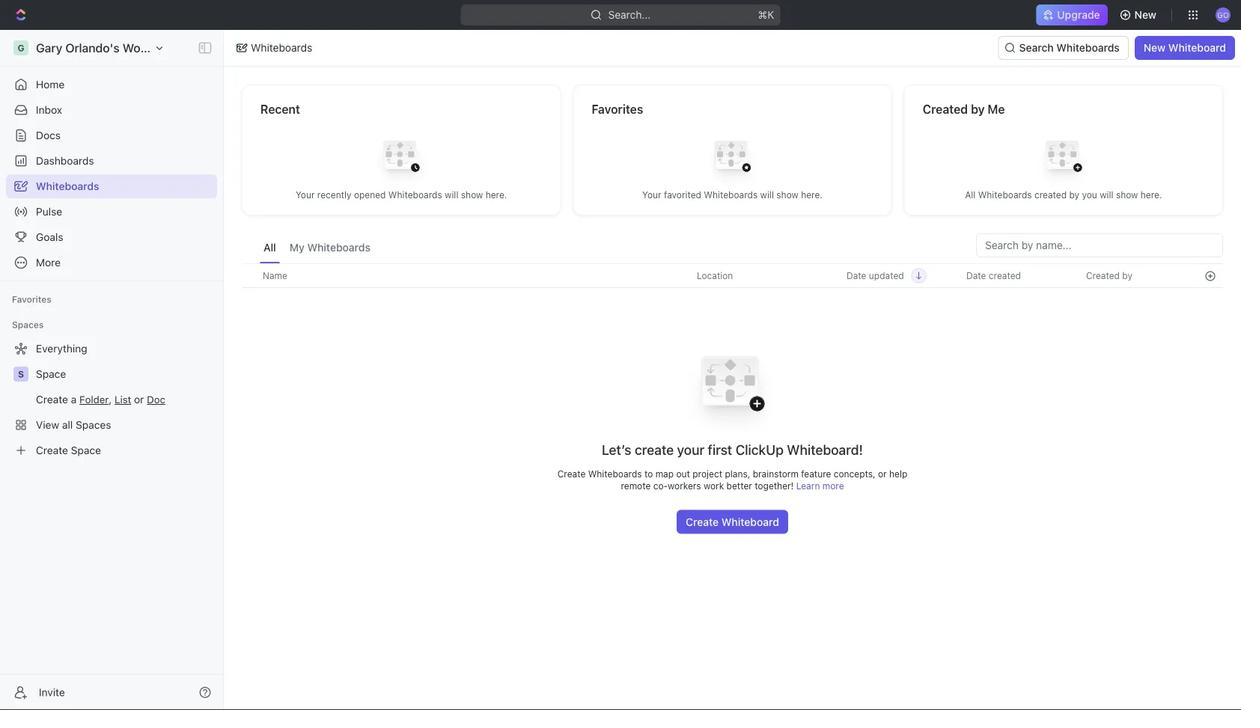 Task type: locate. For each thing, give the bounding box(es) containing it.
space down view all spaces
[[71, 444, 101, 457]]

tree containing everything
[[6, 337, 217, 463]]

or inside create whiteboards to map out project plans, brainstorm feature concepts, or help remote co-workers work better together!
[[878, 469, 887, 480]]

name
[[263, 271, 287, 281]]

space down the everything
[[36, 368, 66, 380]]

whiteboards
[[251, 42, 312, 54], [1057, 42, 1120, 54], [36, 180, 99, 192], [388, 190, 442, 200], [704, 190, 758, 200], [978, 190, 1032, 200], [307, 241, 371, 254], [588, 469, 642, 480]]

folder button
[[79, 394, 109, 406]]

new up new whiteboard
[[1135, 9, 1157, 21]]

created
[[923, 102, 968, 116], [1086, 271, 1120, 281]]

co-
[[653, 481, 668, 492]]

0 horizontal spatial or
[[134, 393, 144, 406]]

g
[[18, 43, 24, 53]]

plans,
[[725, 469, 750, 480]]

1 vertical spatial space
[[71, 444, 101, 457]]

your for favorites
[[642, 190, 662, 200]]

by down search by name... 'text field'
[[1122, 271, 1133, 281]]

0 horizontal spatial will
[[445, 190, 458, 200]]

2 horizontal spatial will
[[1100, 190, 1114, 200]]

0 vertical spatial by
[[971, 102, 985, 116]]

view all spaces link
[[6, 413, 214, 437]]

created
[[1035, 190, 1067, 200], [989, 271, 1021, 281]]

space
[[36, 368, 66, 380], [71, 444, 101, 457]]

create for create whiteboard
[[686, 516, 719, 528]]

create
[[36, 393, 68, 406], [36, 444, 68, 457], [558, 469, 586, 480], [686, 516, 719, 528]]

upgrade link
[[1036, 4, 1108, 25]]

invite
[[39, 686, 65, 699]]

1 horizontal spatial created
[[1035, 190, 1067, 200]]

date inside date created button
[[966, 271, 986, 281]]

1 horizontal spatial date
[[966, 271, 986, 281]]

1 horizontal spatial favorites
[[592, 102, 643, 116]]

0 vertical spatial created
[[923, 102, 968, 116]]

1 horizontal spatial or
[[878, 469, 887, 480]]

whiteboard
[[1169, 42, 1226, 54], [722, 516, 779, 528]]

all
[[965, 190, 976, 200], [264, 241, 276, 254]]

0 horizontal spatial your
[[296, 190, 315, 200]]

my whiteboards button
[[286, 234, 374, 264]]

by left you
[[1069, 190, 1080, 200]]

1 vertical spatial created
[[989, 271, 1021, 281]]

3 show from the left
[[1116, 190, 1138, 200]]

gary orlando's workspace, , element
[[13, 40, 28, 55]]

me
[[988, 102, 1005, 116]]

recently
[[317, 190, 352, 200]]

to
[[645, 469, 653, 480]]

2 horizontal spatial by
[[1122, 271, 1133, 281]]

0 horizontal spatial whiteboard
[[722, 516, 779, 528]]

row containing name
[[242, 264, 1223, 288]]

out
[[676, 469, 690, 480]]

1 vertical spatial whiteboard
[[722, 516, 779, 528]]

doc button
[[147, 394, 165, 406]]

tab list
[[260, 234, 374, 264]]

my
[[290, 241, 305, 254]]

or left "help"
[[878, 469, 887, 480]]

by
[[971, 102, 985, 116], [1069, 190, 1080, 200], [1122, 271, 1133, 281]]

created down search by name... 'text field'
[[1086, 271, 1120, 281]]

0 horizontal spatial date
[[847, 271, 867, 281]]

tree
[[6, 337, 217, 463]]

whiteboard down "go" dropdown button
[[1169, 42, 1226, 54]]

2 horizontal spatial show
[[1116, 190, 1138, 200]]

more button
[[6, 251, 217, 275]]

your recently opened whiteboards will show here.
[[296, 190, 507, 200]]

1 horizontal spatial created
[[1086, 271, 1120, 281]]

your
[[296, 190, 315, 200], [642, 190, 662, 200]]

create a folder , list or doc
[[36, 393, 165, 406]]

date updated
[[847, 271, 904, 281]]

0 horizontal spatial by
[[971, 102, 985, 116]]

row
[[242, 264, 1223, 288]]

spaces
[[12, 320, 44, 330], [76, 419, 111, 431]]

2 your from the left
[[642, 190, 662, 200]]

project
[[693, 469, 722, 480]]

spaces down folder "button" on the bottom of page
[[76, 419, 111, 431]]

0 vertical spatial favorites
[[592, 102, 643, 116]]

whiteboard inside 'row'
[[722, 516, 779, 528]]

all button
[[260, 234, 280, 264]]

new for new whiteboard
[[1144, 42, 1166, 54]]

whiteboards inside create whiteboards to map out project plans, brainstorm feature concepts, or help remote co-workers work better together!
[[588, 469, 642, 480]]

create for create a folder , list or doc
[[36, 393, 68, 406]]

will
[[445, 190, 458, 200], [760, 190, 774, 200], [1100, 190, 1114, 200]]

created left "me"
[[923, 102, 968, 116]]

better
[[727, 481, 752, 492]]

all inside all 'button'
[[264, 241, 276, 254]]

whiteboard!
[[787, 442, 863, 458]]

here.
[[486, 190, 507, 200], [801, 190, 823, 200], [1141, 190, 1162, 200]]

search whiteboards button
[[998, 36, 1129, 60]]

date inside date updated button
[[847, 271, 867, 281]]

create inside create whiteboards to map out project plans, brainstorm feature concepts, or help remote co-workers work better together!
[[558, 469, 586, 480]]

1 horizontal spatial spaces
[[76, 419, 111, 431]]

0 horizontal spatial here.
[[486, 190, 507, 200]]

1 horizontal spatial all
[[965, 190, 976, 200]]

by left "me"
[[971, 102, 985, 116]]

your left favorited
[[642, 190, 662, 200]]

0 horizontal spatial favorites
[[12, 294, 51, 305]]

learn more
[[796, 481, 844, 492]]

or
[[134, 393, 144, 406], [878, 469, 887, 480]]

2 horizontal spatial here.
[[1141, 190, 1162, 200]]

0 vertical spatial new
[[1135, 9, 1157, 21]]

date for date created
[[966, 271, 986, 281]]

1 vertical spatial new
[[1144, 42, 1166, 54]]

let's create your first clickup whiteboard! table
[[242, 264, 1223, 534]]

1 horizontal spatial will
[[760, 190, 774, 200]]

pulse
[[36, 205, 62, 218]]

0 horizontal spatial all
[[264, 241, 276, 254]]

0 vertical spatial spaces
[[12, 320, 44, 330]]

no created by me whiteboards image
[[1034, 129, 1094, 189]]

0 horizontal spatial created
[[989, 271, 1021, 281]]

whiteboard for new whiteboard
[[1169, 42, 1226, 54]]

create space link
[[6, 439, 214, 463]]

whiteboard down better
[[722, 516, 779, 528]]

created for created by me
[[923, 102, 968, 116]]

1 horizontal spatial show
[[777, 190, 799, 200]]

create inside button
[[686, 516, 719, 528]]

0 horizontal spatial created
[[923, 102, 968, 116]]

goals link
[[6, 225, 217, 249]]

1 vertical spatial by
[[1069, 190, 1080, 200]]

date created
[[966, 271, 1021, 281]]

1 vertical spatial favorites
[[12, 294, 51, 305]]

date
[[847, 271, 867, 281], [966, 271, 986, 281]]

let's create your first clickup whiteboard!
[[602, 442, 863, 458]]

2 date from the left
[[966, 271, 986, 281]]

0 vertical spatial or
[[134, 393, 144, 406]]

create space
[[36, 444, 101, 457]]

your favorited whiteboards will show here.
[[642, 190, 823, 200]]

by inside let's create your first clickup whiteboard! table
[[1122, 271, 1133, 281]]

1 vertical spatial created
[[1086, 271, 1120, 281]]

you
[[1082, 190, 1097, 200]]

0 horizontal spatial show
[[461, 190, 483, 200]]

concepts,
[[834, 469, 876, 480]]

spaces down favorites 'button'
[[12, 320, 44, 330]]

search...
[[608, 9, 651, 21]]

new for new
[[1135, 9, 1157, 21]]

1 will from the left
[[445, 190, 458, 200]]

space, , element
[[13, 367, 28, 382]]

let's create your first clickup whiteboard! row
[[242, 337, 1223, 534]]

together!
[[755, 481, 794, 492]]

0 vertical spatial created
[[1035, 190, 1067, 200]]

0 vertical spatial whiteboard
[[1169, 42, 1226, 54]]

home link
[[6, 73, 217, 97]]

1 horizontal spatial whiteboard
[[1169, 42, 1226, 54]]

created inside let's create your first clickup whiteboard! table
[[1086, 271, 1120, 281]]

new
[[1135, 9, 1157, 21], [1144, 42, 1166, 54]]

create for create space
[[36, 444, 68, 457]]

created by
[[1086, 271, 1133, 281]]

1 vertical spatial all
[[264, 241, 276, 254]]

1 vertical spatial or
[[878, 469, 887, 480]]

go
[[1217, 10, 1229, 19]]

1 horizontal spatial your
[[642, 190, 662, 200]]

or right list button
[[134, 393, 144, 406]]

view all spaces
[[36, 419, 111, 431]]

0 vertical spatial all
[[965, 190, 976, 200]]

0 vertical spatial space
[[36, 368, 66, 380]]

2 vertical spatial by
[[1122, 271, 1133, 281]]

your left recently
[[296, 190, 315, 200]]

1 horizontal spatial here.
[[801, 190, 823, 200]]

1 your from the left
[[296, 190, 315, 200]]

goals
[[36, 231, 63, 243]]

1 date from the left
[[847, 271, 867, 281]]

clickup
[[736, 442, 784, 458]]

date for date updated
[[847, 271, 867, 281]]

new down new button
[[1144, 42, 1166, 54]]

1 horizontal spatial space
[[71, 444, 101, 457]]



Task type: vqa. For each thing, say whether or not it's contained in the screenshot.


Task type: describe. For each thing, give the bounding box(es) containing it.
everything
[[36, 342, 87, 355]]

0 horizontal spatial spaces
[[12, 320, 44, 330]]

let's
[[602, 442, 631, 458]]

sidebar navigation
[[0, 30, 227, 710]]

,
[[109, 393, 112, 406]]

list button
[[115, 394, 131, 406]]

workspace
[[123, 41, 185, 55]]

more
[[823, 481, 844, 492]]

map
[[656, 469, 674, 480]]

1 vertical spatial spaces
[[76, 419, 111, 431]]

first
[[708, 442, 732, 458]]

1 show from the left
[[461, 190, 483, 200]]

your
[[677, 442, 705, 458]]

opened
[[354, 190, 386, 200]]

everything link
[[6, 337, 214, 361]]

go button
[[1211, 3, 1235, 27]]

learn
[[796, 481, 820, 492]]

view
[[36, 419, 59, 431]]

created for created by
[[1086, 271, 1120, 281]]

3 will from the left
[[1100, 190, 1114, 200]]

docs link
[[6, 124, 217, 147]]

work
[[704, 481, 724, 492]]

search whiteboards
[[1019, 42, 1120, 54]]

learn more link
[[796, 481, 844, 492]]

inbox link
[[6, 98, 217, 122]]

create whiteboard
[[686, 516, 779, 528]]

new whiteboard button
[[1135, 36, 1235, 60]]

2 will from the left
[[760, 190, 774, 200]]

list
[[115, 394, 131, 406]]

search
[[1019, 42, 1054, 54]]

no recent whiteboards image
[[371, 129, 431, 189]]

create whiteboards to map out project plans, brainstorm feature concepts, or help remote co-workers work better together!
[[558, 469, 908, 492]]

2 here. from the left
[[801, 190, 823, 200]]

brainstorm
[[753, 469, 799, 480]]

1 horizontal spatial by
[[1069, 190, 1080, 200]]

doc
[[147, 394, 165, 406]]

new whiteboard
[[1144, 42, 1226, 54]]

new button
[[1114, 3, 1166, 27]]

folder
[[79, 394, 109, 406]]

tree inside the sidebar navigation
[[6, 337, 217, 463]]

my whiteboards
[[290, 241, 371, 254]]

Search by name... text field
[[985, 234, 1214, 257]]

more
[[36, 256, 61, 269]]

all whiteboards created by you will show here.
[[965, 190, 1162, 200]]

docs
[[36, 129, 61, 141]]

a
[[71, 393, 77, 406]]

all for all
[[264, 241, 276, 254]]

help
[[889, 469, 908, 480]]

space link
[[36, 362, 214, 386]]

gary orlando's workspace
[[36, 41, 185, 55]]

3 here. from the left
[[1141, 190, 1162, 200]]

location
[[697, 271, 733, 281]]

favorites inside 'button'
[[12, 294, 51, 305]]

⌘k
[[758, 9, 774, 21]]

whiteboard for create whiteboard
[[722, 516, 779, 528]]

s
[[18, 369, 24, 380]]

created by me
[[923, 102, 1005, 116]]

1 here. from the left
[[486, 190, 507, 200]]

0 horizontal spatial space
[[36, 368, 66, 380]]

upgrade
[[1057, 9, 1100, 21]]

favorited
[[664, 190, 701, 200]]

date created button
[[957, 264, 1030, 287]]

tab list containing all
[[260, 234, 374, 264]]

dashboards link
[[6, 149, 217, 173]]

or inside "tree"
[[134, 393, 144, 406]]

home
[[36, 78, 65, 91]]

whiteboards link
[[6, 174, 217, 198]]

gary
[[36, 41, 62, 55]]

inbox
[[36, 104, 62, 116]]

orlando's
[[65, 41, 120, 55]]

recent
[[261, 102, 300, 116]]

create
[[635, 442, 674, 458]]

no favorited whiteboards image
[[703, 129, 762, 189]]

workers
[[668, 481, 701, 492]]

remote
[[621, 481, 651, 492]]

by for created by
[[1122, 271, 1133, 281]]

all
[[62, 419, 73, 431]]

updated
[[869, 271, 904, 281]]

pulse link
[[6, 200, 217, 224]]

2 show from the left
[[777, 190, 799, 200]]

created inside button
[[989, 271, 1021, 281]]

whiteboards inside the sidebar navigation
[[36, 180, 99, 192]]

create whiteboard button
[[677, 510, 788, 534]]

by for created by me
[[971, 102, 985, 116]]

your for recent
[[296, 190, 315, 200]]

create for create whiteboards to map out project plans, brainstorm feature concepts, or help remote co-workers work better together!
[[558, 469, 586, 480]]

dashboards
[[36, 155, 94, 167]]

no data image
[[685, 337, 780, 441]]

feature
[[801, 469, 831, 480]]

date updated button
[[838, 264, 927, 287]]

all for all whiteboards created by you will show here.
[[965, 190, 976, 200]]



